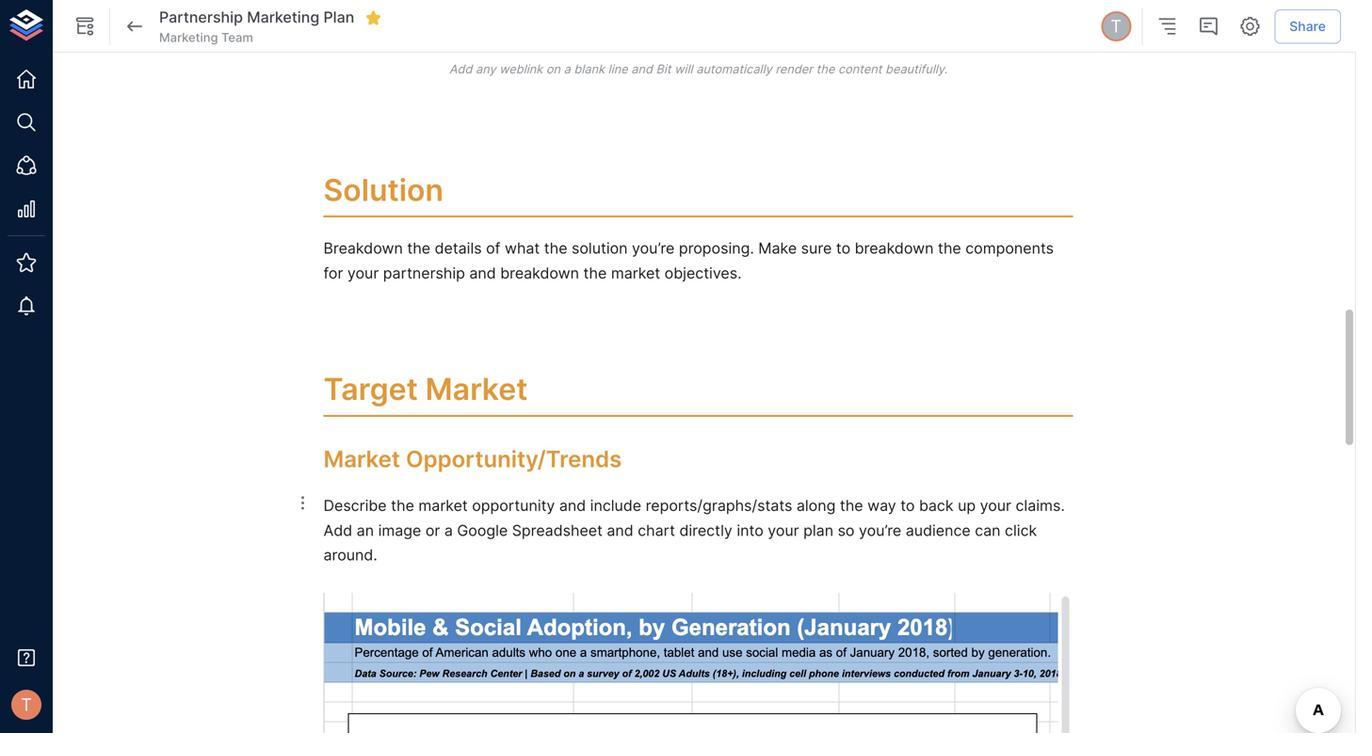 Task type: describe. For each thing, give the bounding box(es) containing it.
for
[[324, 264, 343, 283]]

the up image
[[391, 497, 414, 515]]

reports/graphs/stats
[[646, 497, 792, 515]]

1 vertical spatial breakdown
[[500, 264, 579, 283]]

go back image
[[123, 15, 146, 38]]

remove favorite image
[[365, 9, 382, 26]]

show wiki image
[[73, 15, 96, 38]]

content
[[838, 62, 882, 76]]

a inside describe the market opportunity and include reports/graphs/stats along the way to back up your claims. add an image or a google spreadsheet and chart directly into your plan so you're audience can click around.
[[444, 522, 453, 540]]

proposing.
[[679, 239, 754, 258]]

audience
[[906, 522, 971, 540]]

and up spreadsheet
[[559, 497, 586, 515]]

describe
[[324, 497, 387, 515]]

of
[[486, 239, 501, 258]]

directly
[[679, 522, 733, 540]]

weblink
[[499, 62, 543, 76]]

you're inside breakdown the details of what the solution you're proposing. make sure to breakdown the components for your partnership and breakdown the market objectives.
[[632, 239, 675, 258]]

include
[[590, 497, 641, 515]]

automatically
[[696, 62, 772, 76]]

t for left t button
[[21, 695, 32, 716]]

the down the solution
[[583, 264, 607, 283]]

marketing team
[[159, 30, 253, 45]]

back
[[919, 497, 954, 515]]

0 vertical spatial breakdown
[[855, 239, 934, 258]]

details
[[435, 239, 482, 258]]

or
[[426, 522, 440, 540]]

add any weblink on a blank line and bit will automatically render the content beautifully.
[[449, 62, 948, 76]]

can
[[975, 522, 1001, 540]]

0 vertical spatial a
[[564, 62, 571, 76]]

solution
[[324, 172, 444, 208]]

partnership marketing plan
[[159, 8, 354, 27]]

partnership
[[159, 8, 243, 27]]

0 horizontal spatial marketing
[[159, 30, 218, 45]]

any
[[476, 62, 496, 76]]

spreadsheet
[[512, 522, 603, 540]]

make
[[758, 239, 797, 258]]

on
[[546, 62, 560, 76]]

the right what
[[544, 239, 567, 258]]

share
[[1290, 18, 1326, 34]]

comments image
[[1197, 15, 1220, 38]]

you're inside describe the market opportunity and include reports/graphs/stats along the way to back up your claims. add an image or a google spreadsheet and chart directly into your plan so you're audience can click around.
[[859, 522, 902, 540]]

along
[[797, 497, 836, 515]]

the left components at the right of page
[[938, 239, 961, 258]]

the up partnership
[[407, 239, 430, 258]]

opportunity/trends
[[406, 445, 622, 473]]

0 horizontal spatial market
[[324, 445, 400, 473]]



Task type: locate. For each thing, give the bounding box(es) containing it.
0 vertical spatial market
[[611, 264, 660, 283]]

t button
[[1098, 8, 1134, 44], [6, 685, 47, 726]]

your up can
[[980, 497, 1012, 515]]

1 horizontal spatial t button
[[1098, 8, 1134, 44]]

0 vertical spatial you're
[[632, 239, 675, 258]]

0 vertical spatial to
[[836, 239, 851, 258]]

to right way
[[901, 497, 915, 515]]

share button
[[1275, 9, 1341, 44]]

your inside breakdown the details of what the solution you're proposing. make sure to breakdown the components for your partnership and breakdown the market objectives.
[[347, 264, 379, 283]]

1 horizontal spatial a
[[564, 62, 571, 76]]

line
[[608, 62, 628, 76]]

0 horizontal spatial t button
[[6, 685, 47, 726]]

1 vertical spatial a
[[444, 522, 453, 540]]

image
[[378, 522, 421, 540]]

team
[[221, 30, 253, 45]]

components
[[966, 239, 1054, 258]]

0 vertical spatial t
[[1111, 16, 1122, 37]]

render
[[775, 62, 813, 76]]

0 horizontal spatial add
[[324, 522, 352, 540]]

a right or
[[444, 522, 453, 540]]

t
[[1111, 16, 1122, 37], [21, 695, 32, 716]]

the
[[816, 62, 835, 76], [407, 239, 430, 258], [544, 239, 567, 258], [938, 239, 961, 258], [583, 264, 607, 283], [391, 497, 414, 515], [840, 497, 863, 515]]

add
[[449, 62, 472, 76], [324, 522, 352, 540]]

will
[[674, 62, 693, 76]]

1 horizontal spatial to
[[901, 497, 915, 515]]

table of contents image
[[1156, 15, 1178, 38]]

0 horizontal spatial to
[[836, 239, 851, 258]]

breakdown
[[855, 239, 934, 258], [500, 264, 579, 283]]

settings image
[[1239, 15, 1261, 38]]

beautifully.
[[885, 62, 948, 76]]

marketing
[[247, 8, 319, 27], [159, 30, 218, 45]]

1 horizontal spatial breakdown
[[855, 239, 934, 258]]

market inside describe the market opportunity and include reports/graphs/stats along the way to back up your claims. add an image or a google spreadsheet and chart directly into your plan so you're audience can click around.
[[419, 497, 468, 515]]

breakdown right sure
[[855, 239, 934, 258]]

click
[[1005, 522, 1037, 540]]

breakdown
[[324, 239, 403, 258]]

a right on
[[564, 62, 571, 76]]

market opportunity/trends
[[324, 445, 622, 473]]

2 horizontal spatial your
[[980, 497, 1012, 515]]

chart
[[638, 522, 675, 540]]

1 vertical spatial market
[[324, 445, 400, 473]]

plan
[[323, 8, 354, 27]]

1 vertical spatial add
[[324, 522, 352, 540]]

the right "render"
[[816, 62, 835, 76]]

and inside breakdown the details of what the solution you're proposing. make sure to breakdown the components for your partnership and breakdown the market objectives.
[[469, 264, 496, 283]]

0 horizontal spatial market
[[419, 497, 468, 515]]

and down include
[[607, 522, 634, 540]]

what
[[505, 239, 540, 258]]

1 vertical spatial to
[[901, 497, 915, 515]]

and
[[631, 62, 653, 76], [469, 264, 496, 283], [559, 497, 586, 515], [607, 522, 634, 540]]

marketing down partnership
[[159, 30, 218, 45]]

into
[[737, 522, 764, 540]]

breakdown the details of what the solution you're proposing. make sure to breakdown the components for your partnership and breakdown the market objectives.
[[324, 239, 1058, 283]]

0 horizontal spatial t
[[21, 695, 32, 716]]

you're
[[632, 239, 675, 258], [859, 522, 902, 540]]

1 horizontal spatial you're
[[859, 522, 902, 540]]

market down the solution
[[611, 264, 660, 283]]

1 horizontal spatial t
[[1111, 16, 1122, 37]]

you're down way
[[859, 522, 902, 540]]

add left an at bottom left
[[324, 522, 352, 540]]

0 vertical spatial marketing
[[247, 8, 319, 27]]

the up so
[[840, 497, 863, 515]]

0 vertical spatial market
[[425, 371, 528, 407]]

so
[[838, 522, 855, 540]]

your right into in the right of the page
[[768, 522, 799, 540]]

to inside describe the market opportunity and include reports/graphs/stats along the way to back up your claims. add an image or a google spreadsheet and chart directly into your plan so you're audience can click around.
[[901, 497, 915, 515]]

add inside describe the market opportunity and include reports/graphs/stats along the way to back up your claims. add an image or a google spreadsheet and chart directly into your plan so you're audience can click around.
[[324, 522, 352, 540]]

around.
[[324, 546, 377, 565]]

market up or
[[419, 497, 468, 515]]

marketing up team
[[247, 8, 319, 27]]

market
[[425, 371, 528, 407], [324, 445, 400, 473]]

a
[[564, 62, 571, 76], [444, 522, 453, 540]]

partnership
[[383, 264, 465, 283]]

0 vertical spatial your
[[347, 264, 379, 283]]

plan
[[803, 522, 834, 540]]

0 vertical spatial t button
[[1098, 8, 1134, 44]]

market
[[611, 264, 660, 283], [419, 497, 468, 515]]

1 vertical spatial t button
[[6, 685, 47, 726]]

way
[[867, 497, 896, 515]]

marketing team link
[[159, 29, 253, 46]]

your down breakdown
[[347, 264, 379, 283]]

0 horizontal spatial your
[[347, 264, 379, 283]]

0 horizontal spatial you're
[[632, 239, 675, 258]]

target market
[[324, 371, 528, 407]]

t for the top t button
[[1111, 16, 1122, 37]]

objectives.
[[665, 264, 742, 283]]

an
[[357, 522, 374, 540]]

breakdown down what
[[500, 264, 579, 283]]

google
[[457, 522, 508, 540]]

sure
[[801, 239, 832, 258]]

you're right the solution
[[632, 239, 675, 258]]

and down "of"
[[469, 264, 496, 283]]

bit
[[656, 62, 671, 76]]

2 vertical spatial your
[[768, 522, 799, 540]]

1 horizontal spatial your
[[768, 522, 799, 540]]

market up market opportunity/trends
[[425, 371, 528, 407]]

opportunity
[[472, 497, 555, 515]]

target
[[324, 371, 418, 407]]

claims.
[[1016, 497, 1065, 515]]

1 vertical spatial your
[[980, 497, 1012, 515]]

1 horizontal spatial marketing
[[247, 8, 319, 27]]

0 vertical spatial add
[[449, 62, 472, 76]]

1 vertical spatial marketing
[[159, 30, 218, 45]]

to
[[836, 239, 851, 258], [901, 497, 915, 515]]

market up describe
[[324, 445, 400, 473]]

0 horizontal spatial breakdown
[[500, 264, 579, 283]]

describe the market opportunity and include reports/graphs/stats along the way to back up your claims. add an image or a google spreadsheet and chart directly into your plan so you're audience can click around.
[[324, 497, 1069, 565]]

0 horizontal spatial a
[[444, 522, 453, 540]]

add left the any
[[449, 62, 472, 76]]

up
[[958, 497, 976, 515]]

your
[[347, 264, 379, 283], [980, 497, 1012, 515], [768, 522, 799, 540]]

1 vertical spatial market
[[419, 497, 468, 515]]

blank
[[574, 62, 605, 76]]

1 horizontal spatial market
[[425, 371, 528, 407]]

and left bit
[[631, 62, 653, 76]]

1 horizontal spatial add
[[449, 62, 472, 76]]

to inside breakdown the details of what the solution you're proposing. make sure to breakdown the components for your partnership and breakdown the market objectives.
[[836, 239, 851, 258]]

1 vertical spatial t
[[21, 695, 32, 716]]

1 horizontal spatial market
[[611, 264, 660, 283]]

1 vertical spatial you're
[[859, 522, 902, 540]]

solution
[[572, 239, 628, 258]]

market inside breakdown the details of what the solution you're proposing. make sure to breakdown the components for your partnership and breakdown the market objectives.
[[611, 264, 660, 283]]

to right sure
[[836, 239, 851, 258]]



Task type: vqa. For each thing, say whether or not it's contained in the screenshot.
Job Description IMAGE
no



